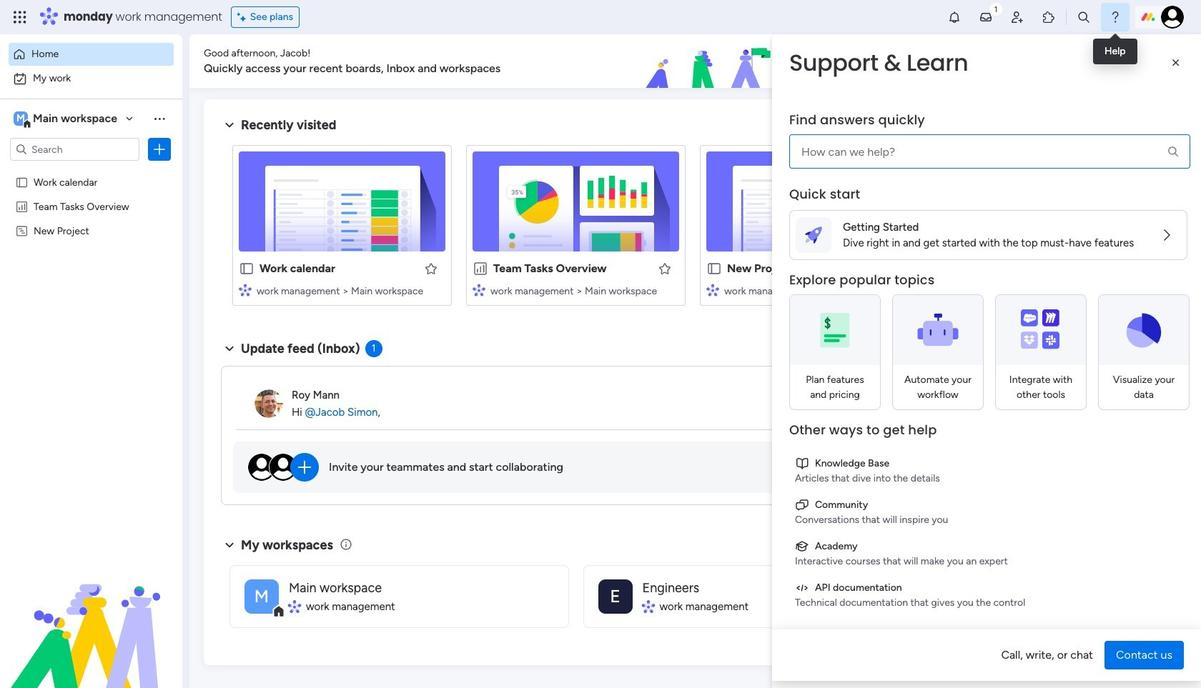 Task type: describe. For each thing, give the bounding box(es) containing it.
0 horizontal spatial lottie animation image
[[0, 544, 182, 688]]

0 vertical spatial public dashboard image
[[15, 199, 29, 213]]

4 link container element from the top
[[795, 581, 1182, 596]]

public board image
[[706, 261, 722, 277]]

search everything image
[[1077, 10, 1091, 24]]

extra links container element
[[789, 450, 1187, 616]]

2 workspace image from the left
[[598, 579, 632, 614]]

0 vertical spatial lottie animation element
[[561, 34, 962, 89]]

3 link container element from the top
[[795, 539, 1182, 554]]

workspace selection element
[[14, 110, 119, 129]]

1 vertical spatial option
[[9, 67, 174, 90]]

options image
[[152, 142, 167, 157]]

1 element
[[365, 340, 382, 357]]

0 vertical spatial public board image
[[15, 175, 29, 189]]

close recently visited image
[[221, 117, 238, 134]]

roy mann image
[[255, 390, 283, 418]]

help center element
[[965, 410, 1180, 467]]

invite members image
[[1010, 10, 1024, 24]]

component image
[[289, 601, 301, 613]]

1 horizontal spatial public board image
[[239, 261, 255, 277]]

1 workspace image from the left
[[245, 579, 279, 614]]

see plans image
[[237, 9, 250, 25]]

quick search results list box
[[221, 134, 931, 323]]

select product image
[[13, 10, 27, 24]]

close my workspaces image
[[221, 537, 238, 554]]

add to favorites image for the right public board icon
[[424, 261, 438, 276]]

help image
[[1108, 10, 1122, 24]]

2 vertical spatial option
[[0, 169, 182, 172]]



Task type: vqa. For each thing, say whether or not it's contained in the screenshot.
Roy Mann image
yes



Task type: locate. For each thing, give the bounding box(es) containing it.
option
[[9, 43, 174, 66], [9, 67, 174, 90], [0, 169, 182, 172]]

component image for second add to favorites "image" from right
[[473, 283, 485, 296]]

0 horizontal spatial add to favorites image
[[424, 261, 438, 276]]

lottie animation image
[[561, 34, 962, 89], [0, 544, 182, 688]]

Search in workspace field
[[30, 141, 119, 158]]

workspace image
[[14, 111, 28, 127]]

getting started element
[[965, 341, 1180, 399]]

1 horizontal spatial workspace image
[[598, 579, 632, 614]]

2 link container element from the top
[[795, 498, 1182, 513]]

1 vertical spatial lottie animation element
[[0, 544, 182, 688]]

1 vertical spatial public board image
[[239, 261, 255, 277]]

list box
[[0, 167, 182, 436]]

public dashboard image
[[15, 199, 29, 213], [473, 261, 488, 277]]

v2 bolt switch image
[[1088, 53, 1097, 69]]

add to favorites image for public board image
[[892, 261, 906, 276]]

2 component image from the left
[[473, 283, 485, 296]]

component image
[[239, 283, 252, 296], [473, 283, 485, 296]]

lottie animation element
[[561, 34, 962, 89], [0, 544, 182, 688]]

public board image
[[15, 175, 29, 189], [239, 261, 255, 277]]

1 component image from the left
[[239, 283, 252, 296]]

public dashboard image inside quick search results list box
[[473, 261, 488, 277]]

link container element
[[795, 456, 1182, 471], [795, 498, 1182, 513], [795, 539, 1182, 554], [795, 581, 1182, 596]]

component image for add to favorites "image" associated with the right public board icon
[[239, 283, 252, 296]]

close update feed (inbox) image
[[221, 340, 238, 357]]

0 horizontal spatial workspace image
[[245, 579, 279, 614]]

1 link container element from the top
[[795, 456, 1182, 471]]

0 horizontal spatial public dashboard image
[[15, 199, 29, 213]]

0 horizontal spatial lottie animation element
[[0, 544, 182, 688]]

0 horizontal spatial component image
[[239, 283, 252, 296]]

0 vertical spatial lottie animation image
[[561, 34, 962, 89]]

1 horizontal spatial public dashboard image
[[473, 261, 488, 277]]

notifications image
[[947, 10, 962, 24]]

templates image image
[[978, 108, 1167, 207]]

1 vertical spatial public dashboard image
[[473, 261, 488, 277]]

1 add to favorites image from the left
[[424, 261, 438, 276]]

workspace image
[[245, 579, 279, 614], [598, 579, 632, 614]]

2 add to favorites image from the left
[[658, 261, 672, 276]]

1 horizontal spatial lottie animation element
[[561, 34, 962, 89]]

workspace options image
[[152, 111, 167, 126]]

monday marketplace image
[[1042, 10, 1056, 24]]

0 vertical spatial option
[[9, 43, 174, 66]]

add to favorites image
[[424, 261, 438, 276], [658, 261, 672, 276], [892, 261, 906, 276]]

1 horizontal spatial component image
[[473, 283, 485, 296]]

How can we help? search field
[[789, 134, 1190, 169]]

2 horizontal spatial add to favorites image
[[892, 261, 906, 276]]

search container element
[[789, 112, 1190, 169]]

3 add to favorites image from the left
[[892, 261, 906, 276]]

1 image
[[989, 1, 1002, 17]]

getting started logo image
[[805, 227, 822, 244]]

0 horizontal spatial public board image
[[15, 175, 29, 189]]

1 vertical spatial lottie animation image
[[0, 544, 182, 688]]

1 horizontal spatial lottie animation image
[[561, 34, 962, 89]]

jacob simon image
[[1161, 6, 1184, 29]]

header element
[[772, 34, 1201, 186]]

1 horizontal spatial add to favorites image
[[658, 261, 672, 276]]

update feed image
[[979, 10, 993, 24]]



